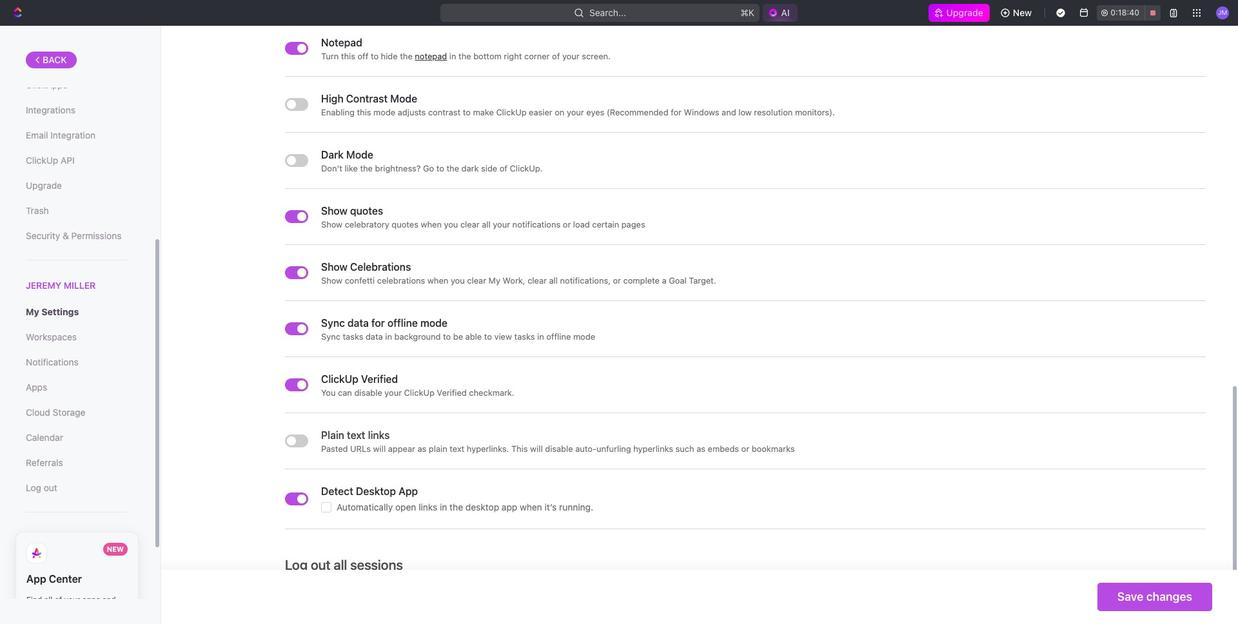 Task type: describe. For each thing, give the bounding box(es) containing it.
my settings link
[[26, 301, 128, 323]]

complete
[[624, 275, 660, 286]]

new button
[[995, 3, 1040, 23]]

urls
[[350, 444, 371, 454]]

referrals link
[[26, 452, 128, 474]]

1 tasks from the left
[[343, 332, 363, 342]]

bookmarks
[[752, 444, 795, 454]]

in right view
[[537, 332, 544, 342]]

detect
[[321, 486, 353, 497]]

cloud storage link
[[26, 402, 128, 424]]

trash
[[26, 205, 49, 216]]

ai button
[[763, 4, 798, 22]]

0 vertical spatial data
[[348, 317, 369, 329]]

1 horizontal spatial text
[[450, 444, 465, 454]]

1 vertical spatial mode
[[421, 317, 448, 329]]

the right hide
[[400, 51, 413, 61]]

calendar link
[[26, 427, 128, 449]]

1 vertical spatial data
[[366, 332, 383, 342]]

integrations link
[[26, 99, 128, 121]]

2 as from the left
[[697, 444, 706, 454]]

permissions
[[71, 230, 122, 241]]

target.
[[689, 275, 716, 286]]

easier
[[529, 107, 553, 117]]

1 horizontal spatial quotes
[[392, 219, 419, 230]]

for inside high contrast mode enabling this mode adjusts contrast to make clickup easier on your eyes (recommended for windows and low resolution monitors).
[[671, 107, 682, 117]]

out for log out
[[44, 483, 57, 494]]

able
[[466, 332, 482, 342]]

workspaces
[[26, 332, 77, 343]]

to inside dark mode don't like the brightness? go to the dark side of clickup.
[[437, 163, 444, 174]]

links inside plain text links pasted urls will appear as plain text hyperlinks. this will disable auto-unfurling hyperlinks such as embeds or bookmarks
[[368, 430, 390, 441]]

disable inside plain text links pasted urls will appear as plain text hyperlinks. this will disable auto-unfurling hyperlinks such as embeds or bookmarks
[[545, 444, 573, 454]]

all inside button
[[1167, 587, 1174, 596]]

notifications
[[26, 357, 78, 368]]

0 horizontal spatial verified
[[361, 374, 398, 385]]

notifications link
[[26, 352, 128, 374]]

load
[[573, 219, 590, 230]]

1 vertical spatial verified
[[437, 388, 467, 398]]

resolution
[[754, 107, 793, 117]]

or inside show celebrations show confetti celebrations when you clear my work, clear all notifications, or complete a goal target.
[[613, 275, 621, 286]]

make
[[473, 107, 494, 117]]

1 horizontal spatial upgrade
[[947, 7, 984, 18]]

clickup verified you can disable your clickup verified checkmark.
[[321, 374, 515, 398]]

clickup up can
[[321, 374, 359, 385]]

hyperlinks
[[634, 444, 674, 454]]

this
[[512, 444, 528, 454]]

0 horizontal spatial app
[[26, 574, 46, 585]]

windows
[[684, 107, 720, 117]]

or inside plain text links pasted urls will appear as plain text hyperlinks. this will disable auto-unfurling hyperlinks such as embeds or bookmarks
[[742, 444, 750, 454]]

log out
[[26, 483, 57, 494]]

referrals
[[26, 458, 63, 468]]

bottom
[[474, 51, 502, 61]]

the inside detect desktop app automatically open links in the desktop app when it's running.
[[450, 502, 463, 513]]

pasted
[[321, 444, 348, 454]]

1 sync from the top
[[321, 317, 345, 329]]

clickup api
[[26, 155, 75, 166]]

such
[[676, 444, 695, 454]]

back
[[43, 54, 67, 65]]

security
[[26, 230, 60, 241]]

our
[[81, 607, 93, 617]]

log out all session button
[[1134, 582, 1206, 601]]

find all of your apps and integrations in our new app center!
[[26, 596, 127, 624]]

2 will from the left
[[530, 444, 543, 454]]

when for celebrations
[[428, 275, 449, 286]]

celebrations
[[350, 261, 411, 273]]

like
[[345, 163, 358, 174]]

app
[[502, 502, 518, 513]]

storage
[[53, 407, 85, 418]]

notepad turn this off to hide the notepad in the bottom right corner of your screen.
[[321, 37, 611, 61]]

apps link
[[26, 377, 128, 399]]

settings
[[41, 307, 79, 318]]

to left be
[[443, 332, 451, 342]]

center!
[[26, 619, 53, 624]]

&
[[63, 230, 69, 241]]

in inside notepad turn this off to hide the notepad in the bottom right corner of your screen.
[[450, 51, 456, 61]]

to inside high contrast mode enabling this mode adjusts contrast to make clickup easier on your eyes (recommended for windows and low resolution monitors).
[[463, 107, 471, 117]]

and inside high contrast mode enabling this mode adjusts contrast to make clickup easier on your eyes (recommended for windows and low resolution monitors).
[[722, 107, 736, 117]]

pages
[[622, 219, 646, 230]]

jm button
[[1213, 3, 1233, 23]]

checkmark.
[[469, 388, 515, 398]]

be
[[453, 332, 463, 342]]

celebratory
[[345, 219, 390, 230]]

workspaces link
[[26, 327, 128, 348]]

or inside show quotes show celebratory quotes when you clear all your notifications or load certain pages
[[563, 219, 571, 230]]

search...
[[590, 7, 627, 18]]

1 vertical spatial new
[[107, 545, 124, 554]]

the left dark
[[447, 163, 459, 174]]

sessions
[[350, 557, 403, 573]]

high
[[321, 93, 344, 105]]

save changes
[[1118, 590, 1193, 604]]

apps
[[26, 382, 47, 393]]

apps
[[82, 596, 100, 605]]

app inside find all of your apps and integrations in our new app center!
[[112, 607, 127, 617]]

running.
[[559, 502, 594, 513]]

0 horizontal spatial text
[[347, 430, 365, 441]]

jeremy miller
[[26, 280, 96, 291]]

this inside notepad turn this off to hide the notepad in the bottom right corner of your screen.
[[341, 51, 355, 61]]

automatically
[[337, 502, 393, 513]]

log for log out all session
[[1139, 587, 1152, 596]]

detect desktop app automatically open links in the desktop app when it's running.
[[321, 486, 594, 513]]

brightness?
[[375, 163, 421, 174]]

save
[[1118, 590, 1144, 604]]

can
[[338, 388, 352, 398]]

0 horizontal spatial quotes
[[350, 205, 383, 217]]

desktop
[[466, 502, 499, 513]]

high contrast mode enabling this mode adjusts contrast to make clickup easier on your eyes (recommended for windows and low resolution monitors).
[[321, 93, 835, 117]]

0 horizontal spatial offline
[[388, 317, 418, 329]]

app inside detect desktop app automatically open links in the desktop app when it's running.
[[399, 486, 418, 497]]

save changes button
[[1098, 583, 1213, 612]]

0:18:40 button
[[1097, 5, 1161, 21]]

screen.
[[582, 51, 611, 61]]

notepad
[[415, 51, 447, 61]]

view
[[494, 332, 512, 342]]

mode inside dark mode don't like the brightness? go to the dark side of clickup.
[[346, 149, 373, 161]]

desktop
[[356, 486, 396, 497]]

1 as from the left
[[418, 444, 427, 454]]

clickup api link
[[26, 150, 128, 172]]

email integration link
[[26, 125, 128, 146]]

(recommended
[[607, 107, 669, 117]]



Task type: vqa. For each thing, say whether or not it's contained in the screenshot.


Task type: locate. For each thing, give the bounding box(es) containing it.
to left "make"
[[463, 107, 471, 117]]

miller
[[64, 280, 96, 291]]

clickup inside high contrast mode enabling this mode adjusts contrast to make clickup easier on your eyes (recommended for windows and low resolution monitors).
[[496, 107, 527, 117]]

of inside dark mode don't like the brightness? go to the dark side of clickup.
[[500, 163, 508, 174]]

0 horizontal spatial of
[[55, 596, 62, 605]]

the left desktop
[[450, 502, 463, 513]]

your inside high contrast mode enabling this mode adjusts contrast to make clickup easier on your eyes (recommended for windows and low resolution monitors).
[[567, 107, 584, 117]]

1 vertical spatial out
[[311, 557, 331, 573]]

1 vertical spatial you
[[451, 275, 465, 286]]

0 horizontal spatial my
[[26, 307, 39, 318]]

clear left work,
[[467, 275, 486, 286]]

of inside find all of your apps and integrations in our new app center!
[[55, 596, 62, 605]]

log for log out
[[26, 483, 41, 494]]

1 horizontal spatial app
[[112, 607, 127, 617]]

0 vertical spatial you
[[444, 219, 458, 230]]

your left apps
[[64, 596, 80, 605]]

2 horizontal spatial mode
[[573, 332, 595, 342]]

disable inside clickup verified you can disable your clickup verified checkmark.
[[354, 388, 382, 398]]

1 horizontal spatial verified
[[437, 388, 467, 398]]

1 horizontal spatial offline
[[547, 332, 571, 342]]

0 horizontal spatial and
[[102, 596, 116, 605]]

app up find
[[26, 574, 46, 585]]

your inside show quotes show celebratory quotes when you clear all your notifications or load certain pages
[[493, 219, 510, 230]]

upgrade link
[[929, 4, 990, 22], [26, 175, 128, 197]]

log out all session
[[1139, 587, 1201, 596]]

certain
[[592, 219, 619, 230]]

1 vertical spatial for
[[372, 317, 385, 329]]

jm
[[1218, 9, 1228, 16]]

0 horizontal spatial log
[[26, 483, 41, 494]]

when inside show celebrations show confetti celebrations when you clear my work, clear all notifications, or complete a goal target.
[[428, 275, 449, 286]]

0 horizontal spatial as
[[418, 444, 427, 454]]

text right "plain"
[[450, 444, 465, 454]]

log for log out all sessions
[[285, 557, 308, 573]]

app
[[399, 486, 418, 497], [26, 574, 46, 585], [112, 607, 127, 617]]

0 vertical spatial for
[[671, 107, 682, 117]]

this
[[341, 51, 355, 61], [357, 107, 371, 117]]

1 horizontal spatial of
[[500, 163, 508, 174]]

corner
[[524, 51, 550, 61]]

jeremy
[[26, 280, 61, 291]]

0 vertical spatial or
[[563, 219, 571, 230]]

1 vertical spatial my
[[26, 307, 39, 318]]

2 vertical spatial mode
[[573, 332, 595, 342]]

0 vertical spatial verified
[[361, 374, 398, 385]]

the left bottom
[[459, 51, 471, 61]]

0 horizontal spatial will
[[373, 444, 386, 454]]

mode up adjusts
[[390, 93, 418, 105]]

log out link
[[26, 477, 128, 499]]

1 horizontal spatial links
[[419, 502, 438, 513]]

upgrade
[[947, 7, 984, 18], [26, 180, 62, 191]]

in right "notepad" link
[[450, 51, 456, 61]]

1 vertical spatial disable
[[545, 444, 573, 454]]

1 vertical spatial offline
[[547, 332, 571, 342]]

when inside detect desktop app automatically open links in the desktop app when it's running.
[[520, 502, 542, 513]]

offline right view
[[547, 332, 571, 342]]

unfurling
[[597, 444, 631, 454]]

for inside sync data for offline mode sync tasks data in background to be able to view tasks in offline mode
[[372, 317, 385, 329]]

my left work,
[[489, 275, 501, 286]]

3 show from the top
[[321, 261, 348, 273]]

when inside show quotes show celebratory quotes when you clear all your notifications or load certain pages
[[421, 219, 442, 230]]

when down go
[[421, 219, 442, 230]]

it's
[[545, 502, 557, 513]]

tasks down 'confetti' at the top of page
[[343, 332, 363, 342]]

my inside 'my settings' link
[[26, 307, 39, 318]]

this left off
[[341, 51, 355, 61]]

1 vertical spatial sync
[[321, 332, 341, 342]]

clear for quotes
[[461, 219, 480, 230]]

and inside find all of your apps and integrations in our new app center!
[[102, 596, 116, 605]]

and left low
[[722, 107, 736, 117]]

confetti
[[345, 275, 375, 286]]

don't
[[321, 163, 343, 174]]

in left background
[[385, 332, 392, 342]]

of right corner
[[552, 51, 560, 61]]

changes
[[1147, 590, 1193, 604]]

log
[[26, 483, 41, 494], [285, 557, 308, 573], [1139, 587, 1152, 596]]

2 tasks from the left
[[514, 332, 535, 342]]

2 horizontal spatial log
[[1139, 587, 1152, 596]]

1 horizontal spatial and
[[722, 107, 736, 117]]

0 horizontal spatial or
[[563, 219, 571, 230]]

2 vertical spatial app
[[112, 607, 127, 617]]

1 horizontal spatial tasks
[[514, 332, 535, 342]]

or
[[563, 219, 571, 230], [613, 275, 621, 286], [742, 444, 750, 454]]

to
[[371, 51, 379, 61], [463, 107, 471, 117], [437, 163, 444, 174], [443, 332, 451, 342], [484, 332, 492, 342]]

when right celebrations
[[428, 275, 449, 286]]

0 vertical spatial upgrade
[[947, 7, 984, 18]]

1 horizontal spatial disable
[[545, 444, 573, 454]]

will right this
[[530, 444, 543, 454]]

to right off
[[371, 51, 379, 61]]

1 horizontal spatial mode
[[390, 93, 418, 105]]

links up urls on the bottom left
[[368, 430, 390, 441]]

0 horizontal spatial mode
[[374, 107, 396, 117]]

0 horizontal spatial new
[[107, 545, 124, 554]]

your inside notepad turn this off to hide the notepad in the bottom right corner of your screen.
[[562, 51, 580, 61]]

back link
[[26, 52, 77, 68]]

show up "celebratory"
[[321, 205, 348, 217]]

all inside show quotes show celebratory quotes when you clear all your notifications or load certain pages
[[482, 219, 491, 230]]

all inside find all of your apps and integrations in our new app center!
[[44, 596, 52, 605]]

0 vertical spatial and
[[722, 107, 736, 117]]

0 horizontal spatial for
[[372, 317, 385, 329]]

go
[[423, 163, 434, 174]]

offline up background
[[388, 317, 418, 329]]

show
[[321, 205, 348, 217], [321, 219, 343, 230], [321, 261, 348, 273], [321, 275, 343, 286]]

0 vertical spatial my
[[489, 275, 501, 286]]

0 vertical spatial this
[[341, 51, 355, 61]]

0 vertical spatial out
[[44, 483, 57, 494]]

out for log out all session
[[1154, 587, 1165, 596]]

0 vertical spatial mode
[[390, 93, 418, 105]]

offline
[[388, 317, 418, 329], [547, 332, 571, 342]]

0 vertical spatial links
[[368, 430, 390, 441]]

notifications
[[513, 219, 561, 230]]

clear right work,
[[528, 275, 547, 286]]

0 horizontal spatial tasks
[[343, 332, 363, 342]]

to inside notepad turn this off to hide the notepad in the bottom right corner of your screen.
[[371, 51, 379, 61]]

my settings
[[26, 307, 79, 318]]

2 horizontal spatial of
[[552, 51, 560, 61]]

in
[[450, 51, 456, 61], [385, 332, 392, 342], [537, 332, 544, 342], [440, 502, 447, 513], [72, 607, 78, 617]]

text up urls on the bottom left
[[347, 430, 365, 441]]

mode inside high contrast mode enabling this mode adjusts contrast to make clickup easier on your eyes (recommended for windows and low resolution monitors).
[[374, 107, 396, 117]]

monitors).
[[795, 107, 835, 117]]

1 horizontal spatial new
[[1013, 7, 1032, 18]]

1 vertical spatial log
[[285, 557, 308, 573]]

2 vertical spatial or
[[742, 444, 750, 454]]

of
[[552, 51, 560, 61], [500, 163, 508, 174], [55, 596, 62, 605]]

this down contrast
[[357, 107, 371, 117]]

1 vertical spatial of
[[500, 163, 508, 174]]

mode down contrast
[[374, 107, 396, 117]]

disable right can
[[354, 388, 382, 398]]

links right the open
[[419, 502, 438, 513]]

when left it's
[[520, 502, 542, 513]]

you for celebrations
[[451, 275, 465, 286]]

ai
[[781, 7, 790, 18]]

4 show from the top
[[321, 275, 343, 286]]

0 vertical spatial sync
[[321, 317, 345, 329]]

contrast
[[346, 93, 388, 105]]

2 sync from the top
[[321, 332, 341, 342]]

0 vertical spatial disable
[[354, 388, 382, 398]]

plain text links pasted urls will appear as plain text hyperlinks. this will disable auto-unfurling hyperlinks such as embeds or bookmarks
[[321, 430, 795, 454]]

1 horizontal spatial for
[[671, 107, 682, 117]]

2 horizontal spatial app
[[399, 486, 418, 497]]

clear
[[461, 219, 480, 230], [467, 275, 486, 286], [528, 275, 547, 286]]

1 vertical spatial or
[[613, 275, 621, 286]]

2 vertical spatial when
[[520, 502, 542, 513]]

clear inside show quotes show celebratory quotes when you clear all your notifications or load certain pages
[[461, 219, 480, 230]]

verified left checkmark.
[[437, 388, 467, 398]]

you inside show quotes show celebratory quotes when you clear all your notifications or load certain pages
[[444, 219, 458, 230]]

the
[[400, 51, 413, 61], [459, 51, 471, 61], [360, 163, 373, 174], [447, 163, 459, 174], [450, 502, 463, 513]]

low
[[739, 107, 752, 117]]

show quotes show celebratory quotes when you clear all your notifications or load certain pages
[[321, 205, 646, 230]]

1 show from the top
[[321, 205, 348, 217]]

links inside detect desktop app automatically open links in the desktop app when it's running.
[[419, 502, 438, 513]]

quotes right "celebratory"
[[392, 219, 419, 230]]

1 vertical spatial quotes
[[392, 219, 419, 230]]

log inside log out all session button
[[1139, 587, 1152, 596]]

you for quotes
[[444, 219, 458, 230]]

clickup
[[496, 107, 527, 117], [26, 155, 58, 166], [321, 374, 359, 385], [404, 388, 435, 398]]

sync down 'confetti' at the top of page
[[321, 317, 345, 329]]

eyes
[[587, 107, 605, 117]]

your right can
[[385, 388, 402, 398]]

clickup right "make"
[[496, 107, 527, 117]]

work,
[[503, 275, 526, 286]]

to right "able"
[[484, 332, 492, 342]]

center
[[49, 574, 82, 585]]

1 horizontal spatial this
[[357, 107, 371, 117]]

1 horizontal spatial will
[[530, 444, 543, 454]]

upgrade left the new button
[[947, 7, 984, 18]]

0 horizontal spatial out
[[44, 483, 57, 494]]

upgrade link down the "clickup api" link
[[26, 175, 128, 197]]

as right such
[[697, 444, 706, 454]]

show celebrations show confetti celebrations when you clear my work, clear all notifications, or complete a goal target.
[[321, 261, 716, 286]]

this inside high contrast mode enabling this mode adjusts contrast to make clickup easier on your eyes (recommended for windows and low resolution monitors).
[[357, 107, 371, 117]]

notepad
[[321, 37, 362, 48]]

notifications,
[[560, 275, 611, 286]]

1 vertical spatial links
[[419, 502, 438, 513]]

1 horizontal spatial my
[[489, 275, 501, 286]]

when for quotes
[[421, 219, 442, 230]]

in right the open
[[440, 502, 447, 513]]

app center
[[26, 574, 82, 585]]

new inside the new button
[[1013, 7, 1032, 18]]

or right embeds
[[742, 444, 750, 454]]

the right like
[[360, 163, 373, 174]]

clear down dark
[[461, 219, 480, 230]]

show left 'confetti' at the top of page
[[321, 275, 343, 286]]

clickapps
[[26, 79, 68, 90]]

1 horizontal spatial mode
[[421, 317, 448, 329]]

app right new
[[112, 607, 127, 617]]

0 vertical spatial when
[[421, 219, 442, 230]]

and up new
[[102, 596, 116, 605]]

session
[[1176, 587, 1201, 596]]

off
[[358, 51, 369, 61]]

clickup down background
[[404, 388, 435, 398]]

or left load
[[563, 219, 571, 230]]

cloud storage
[[26, 407, 85, 418]]

2 show from the top
[[321, 219, 343, 230]]

0 vertical spatial log
[[26, 483, 41, 494]]

goal
[[669, 275, 687, 286]]

0 horizontal spatial this
[[341, 51, 355, 61]]

upgrade link left the new button
[[929, 4, 990, 22]]

1 horizontal spatial log
[[285, 557, 308, 573]]

1 horizontal spatial out
[[311, 557, 331, 573]]

tasks right view
[[514, 332, 535, 342]]

text
[[347, 430, 365, 441], [450, 444, 465, 454]]

turn
[[321, 51, 339, 61]]

for down 'confetti' at the top of page
[[372, 317, 385, 329]]

you
[[321, 388, 336, 398]]

integrations
[[26, 105, 75, 115]]

mode up like
[[346, 149, 373, 161]]

1 vertical spatial mode
[[346, 149, 373, 161]]

mode down notifications, on the left
[[573, 332, 595, 342]]

all inside show celebrations show confetti celebrations when you clear my work, clear all notifications, or complete a goal target.
[[549, 275, 558, 286]]

your inside clickup verified you can disable your clickup verified checkmark.
[[385, 388, 402, 398]]

calendar
[[26, 432, 63, 443]]

your right on
[[567, 107, 584, 117]]

0 horizontal spatial links
[[368, 430, 390, 441]]

1 horizontal spatial upgrade link
[[929, 4, 990, 22]]

log inside log out link
[[26, 483, 41, 494]]

upgrade down clickup api
[[26, 180, 62, 191]]

hide
[[381, 51, 398, 61]]

out for log out all sessions
[[311, 557, 331, 573]]

data left background
[[366, 332, 383, 342]]

open
[[395, 502, 416, 513]]

1 vertical spatial upgrade link
[[26, 175, 128, 197]]

will
[[373, 444, 386, 454], [530, 444, 543, 454]]

dark
[[321, 149, 344, 161]]

of inside notepad turn this off to hide the notepad in the bottom right corner of your screen.
[[552, 51, 560, 61]]

contrast
[[428, 107, 461, 117]]

2 horizontal spatial out
[[1154, 587, 1165, 596]]

0 horizontal spatial mode
[[346, 149, 373, 161]]

sync up you
[[321, 332, 341, 342]]

background
[[395, 332, 441, 342]]

you inside show celebrations show confetti celebrations when you clear my work, clear all notifications, or complete a goal target.
[[451, 275, 465, 286]]

disable left "auto-"
[[545, 444, 573, 454]]

clickup left the api
[[26, 155, 58, 166]]

appear
[[388, 444, 415, 454]]

1 horizontal spatial as
[[697, 444, 706, 454]]

as left "plain"
[[418, 444, 427, 454]]

dark
[[462, 163, 479, 174]]

verified down background
[[361, 374, 398, 385]]

1 vertical spatial this
[[357, 107, 371, 117]]

new
[[1013, 7, 1032, 18], [107, 545, 124, 554]]

show left "celebratory"
[[321, 219, 343, 230]]

or left complete
[[613, 275, 621, 286]]

clear for celebrations
[[467, 275, 486, 286]]

1 vertical spatial upgrade
[[26, 180, 62, 191]]

in left our
[[72, 607, 78, 617]]

in inside find all of your apps and integrations in our new app center!
[[72, 607, 78, 617]]

your left notifications
[[493, 219, 510, 230]]

1 vertical spatial text
[[450, 444, 465, 454]]

0 vertical spatial mode
[[374, 107, 396, 117]]

will right urls on the bottom left
[[373, 444, 386, 454]]

clickapps link
[[26, 74, 128, 96]]

my left settings
[[26, 307, 39, 318]]

1 horizontal spatial or
[[613, 275, 621, 286]]

1 vertical spatial app
[[26, 574, 46, 585]]

quotes up "celebratory"
[[350, 205, 383, 217]]

0 horizontal spatial upgrade
[[26, 180, 62, 191]]

0 vertical spatial app
[[399, 486, 418, 497]]

my inside show celebrations show confetti celebrations when you clear my work, clear all notifications, or complete a goal target.
[[489, 275, 501, 286]]

right
[[504, 51, 522, 61]]

0 vertical spatial text
[[347, 430, 365, 441]]

2 vertical spatial of
[[55, 596, 62, 605]]

of up integrations
[[55, 596, 62, 605]]

0 vertical spatial offline
[[388, 317, 418, 329]]

out inside button
[[1154, 587, 1165, 596]]

quotes
[[350, 205, 383, 217], [392, 219, 419, 230]]

for left windows
[[671, 107, 682, 117]]

0 vertical spatial new
[[1013, 7, 1032, 18]]

log out all sessions
[[285, 557, 403, 573]]

your inside find all of your apps and integrations in our new app center!
[[64, 596, 80, 605]]

2 vertical spatial log
[[1139, 587, 1152, 596]]

in inside detect desktop app automatically open links in the desktop app when it's running.
[[440, 502, 447, 513]]

app up the open
[[399, 486, 418, 497]]

auto-
[[576, 444, 597, 454]]

mode up background
[[421, 317, 448, 329]]

my
[[489, 275, 501, 286], [26, 307, 39, 318]]

to right go
[[437, 163, 444, 174]]

1 will from the left
[[373, 444, 386, 454]]

1 vertical spatial and
[[102, 596, 116, 605]]

your left 'screen.'
[[562, 51, 580, 61]]

mode inside high contrast mode enabling this mode adjusts contrast to make clickup easier on your eyes (recommended for windows and low resolution monitors).
[[390, 93, 418, 105]]

api
[[61, 155, 75, 166]]

2 vertical spatial out
[[1154, 587, 1165, 596]]

you
[[444, 219, 458, 230], [451, 275, 465, 286]]

of right side
[[500, 163, 508, 174]]

integrations
[[26, 607, 70, 617]]

show up 'confetti' at the top of page
[[321, 261, 348, 273]]

2 horizontal spatial or
[[742, 444, 750, 454]]

data down 'confetti' at the top of page
[[348, 317, 369, 329]]



